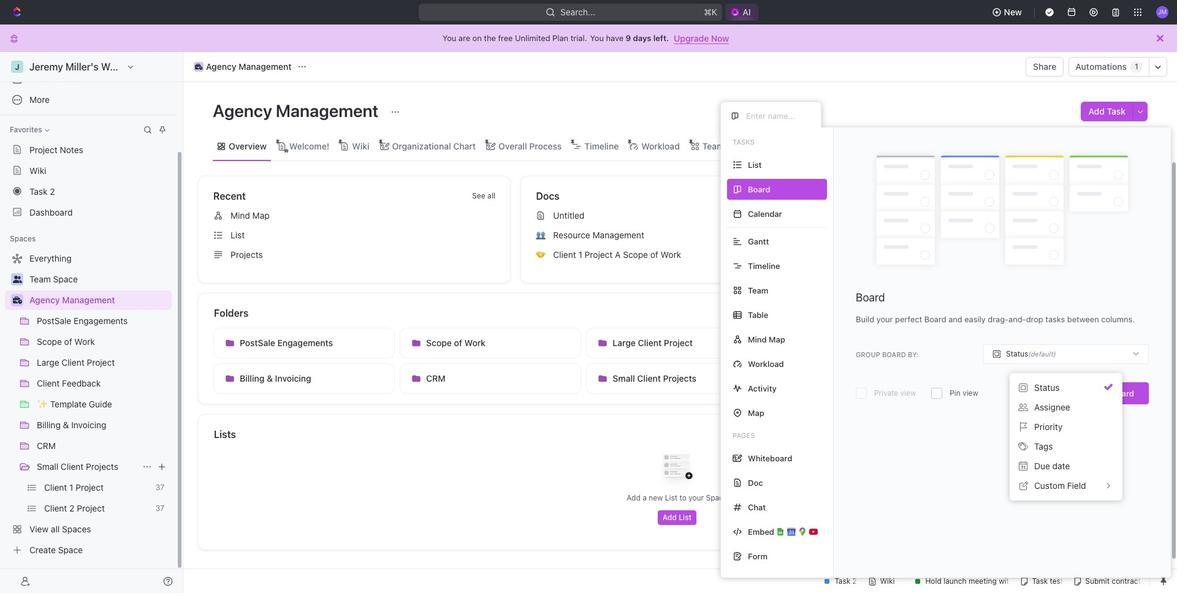 Task type: locate. For each thing, give the bounding box(es) containing it.
(default)
[[1029, 350, 1057, 358]]

0 vertical spatial work
[[661, 250, 682, 260]]

status for status
[[1035, 383, 1060, 393]]

1 vertical spatial agency management
[[213, 101, 382, 121]]

mind down recent
[[231, 210, 250, 221]]

✨ template guide
[[986, 338, 1063, 348]]

team
[[703, 141, 725, 151], [748, 286, 769, 295]]

0 horizontal spatial small client projects
[[37, 462, 118, 472]]

by:
[[908, 351, 919, 359]]

2 vertical spatial map
[[748, 408, 765, 418]]

1 vertical spatial 1
[[579, 250, 583, 260]]

organizational
[[392, 141, 451, 151]]

work up the crm 'button'
[[465, 338, 486, 348]]

business time image
[[195, 64, 203, 70], [13, 297, 22, 304]]

folders button
[[213, 306, 1125, 321]]

wiki
[[352, 141, 370, 151], [29, 165, 46, 176]]

see all
[[472, 191, 496, 201], [778, 191, 801, 201]]

work
[[661, 250, 682, 260], [465, 338, 486, 348]]

see all button down chart
[[467, 189, 501, 204]]

1 vertical spatial mind map
[[748, 335, 786, 344]]

1 all from the left
[[488, 191, 496, 201]]

upgrade now link
[[674, 33, 729, 43]]

1 horizontal spatial 1
[[1135, 62, 1139, 71]]

billing & invoicing
[[240, 374, 311, 384]]

1 vertical spatial status
[[1035, 383, 1060, 393]]

1 see from the left
[[472, 191, 486, 201]]

1 vertical spatial work
[[465, 338, 486, 348]]

mind down table
[[748, 335, 767, 344]]

dashboards
[[29, 74, 77, 84]]

you left are
[[443, 33, 457, 43]]

0 horizontal spatial work
[[465, 338, 486, 348]]

doc
[[748, 478, 763, 488]]

now
[[711, 33, 729, 43]]

plan
[[553, 33, 569, 43]]

welcome! link
[[287, 138, 330, 155]]

0 vertical spatial mind
[[231, 210, 250, 221]]

to left your
[[680, 494, 687, 503]]

0 vertical spatial small client projects
[[613, 374, 697, 384]]

1 vertical spatial small client projects
[[37, 462, 118, 472]]

wiki link up ‎task 2 link
[[5, 161, 172, 180]]

0 horizontal spatial all
[[488, 191, 496, 201]]

0 horizontal spatial status
[[1007, 350, 1029, 359]]

0 vertical spatial mind map
[[231, 210, 270, 221]]

you left have
[[590, 33, 604, 43]]

mind
[[231, 210, 250, 221], [748, 335, 767, 344]]

1 horizontal spatial board
[[1112, 389, 1135, 399]]

0 vertical spatial project
[[29, 144, 58, 155]]

add up priority 'button'
[[1095, 389, 1110, 399]]

see all up calendar in the right top of the page
[[778, 191, 801, 201]]

0 vertical spatial scope
[[623, 250, 648, 260]]

2 vertical spatial projects
[[86, 462, 118, 472]]

✨ template guide button
[[960, 328, 1141, 359]]

assignee button
[[1015, 398, 1118, 418]]

small client projects
[[613, 374, 697, 384], [37, 462, 118, 472]]

project for large client project
[[664, 338, 693, 348]]

status inside button
[[1035, 383, 1060, 393]]

search...
[[561, 7, 596, 17]]

1 vertical spatial scope
[[426, 338, 452, 348]]

project inside button
[[664, 338, 693, 348]]

work inside button
[[465, 338, 486, 348]]

1 vertical spatial timeline
[[748, 261, 780, 271]]

1 vertical spatial agency management link
[[29, 291, 169, 310]]

2 all from the left
[[793, 191, 801, 201]]

0 vertical spatial to
[[1019, 235, 1027, 245]]

2 vertical spatial agency management
[[29, 295, 115, 305]]

project left a
[[585, 250, 613, 260]]

tree
[[5, 249, 172, 561]]

of right a
[[651, 250, 659, 260]]

1 vertical spatial mind
[[748, 335, 767, 344]]

engagements
[[278, 338, 333, 348]]

tags button
[[1015, 437, 1118, 457]]

1 vertical spatial of
[[454, 338, 462, 348]]

0 horizontal spatial list link
[[209, 226, 506, 245]]

status
[[1007, 350, 1029, 359], [1035, 383, 1060, 393]]

1 vertical spatial map
[[769, 335, 786, 344]]

1 vertical spatial list link
[[209, 226, 506, 245]]

0 horizontal spatial agency management link
[[29, 291, 169, 310]]

1 horizontal spatial timeline
[[748, 261, 780, 271]]

team up table
[[748, 286, 769, 295]]

list down add a new list to your space
[[679, 513, 692, 523]]

see down chart
[[472, 191, 486, 201]]

list down 'enter name...' field
[[747, 141, 762, 151]]

share button
[[1026, 57, 1064, 77]]

project down favorites button
[[29, 144, 58, 155]]

list up calendar in the right top of the page
[[748, 160, 762, 170]]

1 right automations
[[1135, 62, 1139, 71]]

0 horizontal spatial team
[[703, 141, 725, 151]]

wiki link right welcome!
[[350, 138, 370, 155]]

see all button
[[467, 189, 501, 204], [773, 189, 806, 204]]

work down untitled link
[[661, 250, 682, 260]]

0 vertical spatial agency
[[206, 61, 236, 72]]

status up assignee
[[1035, 383, 1060, 393]]

1 vertical spatial project
[[585, 250, 613, 260]]

1 horizontal spatial projects
[[231, 250, 263, 260]]

0 vertical spatial of
[[651, 250, 659, 260]]

status down template
[[1007, 350, 1029, 359]]

agency management link
[[191, 59, 295, 74], [29, 291, 169, 310]]

agency management
[[206, 61, 292, 72], [213, 101, 382, 121], [29, 295, 115, 305]]

postsale
[[240, 338, 275, 348]]

to
[[1019, 235, 1027, 245], [680, 494, 687, 503]]

form
[[748, 552, 768, 562]]

of up the crm 'button'
[[454, 338, 462, 348]]

see all for 2nd see all button from the right
[[472, 191, 496, 201]]

due date button
[[1015, 457, 1118, 477]]

‎task
[[29, 186, 48, 197]]

tree containing agency management
[[5, 249, 172, 561]]

0 horizontal spatial you
[[443, 33, 457, 43]]

1 horizontal spatial wiki
[[352, 141, 370, 151]]

0 horizontal spatial see all
[[472, 191, 496, 201]]

1 horizontal spatial of
[[651, 250, 659, 260]]

2 see all button from the left
[[773, 189, 806, 204]]

project
[[29, 144, 58, 155], [585, 250, 613, 260], [664, 338, 693, 348]]

see all down chart
[[472, 191, 496, 201]]

1 horizontal spatial scope
[[623, 250, 648, 260]]

workload left 'team' link
[[642, 141, 680, 151]]

0 vertical spatial business time image
[[195, 64, 203, 70]]

scope up crm
[[426, 338, 452, 348]]

task
[[1107, 106, 1126, 117]]

timeline right process
[[585, 141, 619, 151]]

client
[[553, 250, 576, 260], [638, 338, 662, 348], [800, 338, 823, 348], [638, 374, 661, 384], [61, 462, 84, 472]]

1 vertical spatial small
[[37, 462, 58, 472]]

projects inside tree
[[86, 462, 118, 472]]

0 horizontal spatial small
[[37, 462, 58, 472]]

days
[[633, 33, 652, 43]]

0 horizontal spatial business time image
[[13, 297, 22, 304]]

1 see all from the left
[[472, 191, 496, 201]]

2 horizontal spatial projects
[[663, 374, 697, 384]]

0 vertical spatial small
[[613, 374, 635, 384]]

list right new
[[665, 494, 678, 503]]

status for status (default)
[[1007, 350, 1029, 359]]

upgrade
[[674, 33, 709, 43]]

wiki up the ‎task
[[29, 165, 46, 176]]

0 horizontal spatial of
[[454, 338, 462, 348]]

1 horizontal spatial all
[[793, 191, 801, 201]]

list link
[[745, 138, 762, 155], [209, 226, 506, 245]]

scope inside button
[[426, 338, 452, 348]]

tags
[[1035, 442, 1053, 452]]

1 horizontal spatial project
[[585, 250, 613, 260]]

0 vertical spatial status
[[1007, 350, 1029, 359]]

0 vertical spatial 1
[[1135, 62, 1139, 71]]

0 horizontal spatial board
[[856, 291, 885, 304]]

0 vertical spatial map
[[252, 210, 270, 221]]

1 vertical spatial wiki
[[29, 165, 46, 176]]

group board by:
[[856, 351, 919, 359]]

client inside tree
[[61, 462, 84, 472]]

small
[[613, 374, 635, 384], [37, 462, 58, 472]]

small client projects inside tree
[[37, 462, 118, 472]]

dashboard
[[29, 207, 73, 217]]

see
[[472, 191, 486, 201], [778, 191, 791, 201]]

you are on the free unlimited plan trial. you have 9 days left. upgrade now
[[443, 33, 729, 43]]

1 horizontal spatial small client projects
[[613, 374, 697, 384]]

0 horizontal spatial scope
[[426, 338, 452, 348]]

add inside add list button
[[663, 513, 677, 523]]

mind map down recent
[[231, 210, 270, 221]]

1 horizontal spatial work
[[661, 250, 682, 260]]

0 vertical spatial wiki link
[[350, 138, 370, 155]]

your
[[689, 494, 704, 503]]

of inside button
[[454, 338, 462, 348]]

mind map link
[[209, 206, 506, 226]]

0 horizontal spatial projects
[[86, 462, 118, 472]]

docs
[[536, 191, 560, 202]]

gantt
[[748, 236, 769, 246]]

add task
[[1089, 106, 1126, 117]]

large client project
[[613, 338, 693, 348]]

timeline link
[[582, 138, 619, 155]]

add inside add task button
[[1089, 106, 1105, 117]]

list inside button
[[679, 513, 692, 523]]

0 horizontal spatial wiki
[[29, 165, 46, 176]]

2 horizontal spatial project
[[664, 338, 693, 348]]

2 see all from the left
[[778, 191, 801, 201]]

unlimited
[[515, 33, 551, 43]]

1 down resource
[[579, 250, 583, 260]]

1 horizontal spatial small
[[613, 374, 635, 384]]

group
[[856, 351, 881, 359]]

spaces
[[10, 234, 36, 244]]

add down add a new list to your space
[[663, 513, 677, 523]]

dashboard link
[[5, 202, 172, 222]]

0 horizontal spatial mind
[[231, 210, 250, 221]]

small inside tree
[[37, 462, 58, 472]]

client inside button
[[800, 338, 823, 348]]

1 horizontal spatial see
[[778, 191, 791, 201]]

chart
[[453, 141, 476, 151]]

1 vertical spatial to
[[680, 494, 687, 503]]

map
[[252, 210, 270, 221], [769, 335, 786, 344], [748, 408, 765, 418]]

add left a
[[627, 494, 641, 503]]

workload up activity
[[748, 359, 784, 369]]

0 horizontal spatial see all button
[[467, 189, 501, 204]]

have
[[606, 33, 624, 43]]

timeline down gantt
[[748, 261, 780, 271]]

see all button up calendar in the right top of the page
[[773, 189, 806, 204]]

postsale engagements
[[240, 338, 333, 348]]

timeline
[[585, 141, 619, 151], [748, 261, 780, 271]]

list
[[747, 141, 762, 151], [748, 160, 762, 170], [231, 230, 245, 240], [665, 494, 678, 503], [679, 513, 692, 523]]

0 horizontal spatial map
[[252, 210, 270, 221]]

Enter name... field
[[745, 110, 811, 121]]

no lists icon. image
[[653, 445, 702, 494]]

untitled link
[[531, 206, 828, 226]]

attach
[[1029, 235, 1053, 245]]

add
[[1089, 106, 1105, 117], [1095, 389, 1110, 399], [627, 494, 641, 503], [663, 513, 677, 523]]

lists button
[[213, 428, 1142, 442]]

2 vertical spatial project
[[664, 338, 693, 348]]

1 horizontal spatial see all button
[[773, 189, 806, 204]]

status button
[[1015, 378, 1118, 398]]

scope right a
[[623, 250, 648, 260]]

1 horizontal spatial status
[[1035, 383, 1060, 393]]

0 vertical spatial timeline
[[585, 141, 619, 151]]

2 see from the left
[[778, 191, 791, 201]]

wiki right welcome!
[[352, 141, 370, 151]]

1 vertical spatial business time image
[[13, 297, 22, 304]]

add for add list
[[663, 513, 677, 523]]

agency inside sidebar navigation
[[29, 295, 60, 305]]

add left the task
[[1089, 106, 1105, 117]]

favorites button
[[5, 123, 54, 137]]

lists
[[214, 429, 236, 440]]

projects inside button
[[663, 374, 697, 384]]

team right workload link
[[703, 141, 725, 151]]

billing & invoicing button
[[213, 364, 395, 394]]

see up calendar in the right top of the page
[[778, 191, 791, 201]]

project down "folders" button
[[664, 338, 693, 348]]

1 horizontal spatial see all
[[778, 191, 801, 201]]

scope
[[623, 250, 648, 260], [426, 338, 452, 348]]

0 horizontal spatial wiki link
[[5, 161, 172, 180]]

to right here
[[1019, 235, 1027, 245]]

due date
[[1035, 461, 1071, 472]]

0 vertical spatial agency management link
[[191, 59, 295, 74]]

1 horizontal spatial agency management link
[[191, 59, 295, 74]]

0 vertical spatial team
[[703, 141, 725, 151]]

due
[[1035, 461, 1051, 472]]

0 horizontal spatial timeline
[[585, 141, 619, 151]]

mind map down table
[[748, 335, 786, 344]]

1 horizontal spatial you
[[590, 33, 604, 43]]

all for second see all button
[[793, 191, 801, 201]]

1 vertical spatial projects
[[663, 374, 697, 384]]

sidebar navigation
[[0, 52, 183, 594]]

0 horizontal spatial see
[[472, 191, 486, 201]]



Task type: vqa. For each thing, say whether or not it's contained in the screenshot.
the bottom Small
yes



Task type: describe. For each thing, give the bounding box(es) containing it.
process
[[530, 141, 562, 151]]

project notes link
[[5, 140, 172, 159]]

overview
[[229, 141, 267, 151]]

1 you from the left
[[443, 33, 457, 43]]

overall process link
[[496, 138, 562, 155]]

new button
[[987, 2, 1030, 22]]

whiteboard
[[748, 454, 793, 463]]

0 horizontal spatial to
[[680, 494, 687, 503]]

custom
[[1035, 481, 1065, 491]]

dashboards link
[[5, 69, 172, 89]]

resource
[[553, 230, 591, 240]]

status (default)
[[1007, 350, 1057, 359]]

small inside button
[[613, 374, 635, 384]]

1 see all button from the left
[[467, 189, 501, 204]]

&
[[267, 374, 273, 384]]

small client projects button
[[587, 364, 768, 394]]

large
[[613, 338, 636, 348]]

‎task 2
[[29, 186, 55, 197]]

resources
[[860, 191, 908, 202]]

‎task 2 link
[[5, 182, 172, 201]]

share
[[1034, 61, 1057, 72]]

🤝
[[536, 250, 546, 259]]

workload link
[[639, 138, 680, 155]]

crm button
[[400, 364, 582, 394]]

untitled
[[553, 210, 585, 221]]

favorites
[[10, 125, 42, 134]]

2 horizontal spatial map
[[769, 335, 786, 344]]

agency management inside sidebar navigation
[[29, 295, 115, 305]]

scope of work button
[[400, 328, 582, 359]]

2 you from the left
[[590, 33, 604, 43]]

0 vertical spatial agency management
[[206, 61, 292, 72]]

guide
[[1039, 338, 1063, 348]]

large client project button
[[587, 328, 768, 359]]

custom field button
[[1015, 477, 1118, 496]]

here
[[1001, 235, 1017, 245]]

new
[[1004, 7, 1022, 17]]

project inside sidebar navigation
[[29, 144, 58, 155]]

small client projects link
[[37, 458, 137, 477]]

👥
[[536, 231, 546, 240]]

add for add board
[[1095, 389, 1110, 399]]

custom field
[[1035, 481, 1087, 491]]

1 horizontal spatial team
[[748, 286, 769, 295]]

free
[[498, 33, 513, 43]]

0 horizontal spatial 1
[[579, 250, 583, 260]]

organizational chart
[[392, 141, 476, 151]]

0 horizontal spatial workload
[[642, 141, 680, 151]]

small client projects inside button
[[613, 374, 697, 384]]

recent
[[213, 191, 246, 202]]

project notes
[[29, 144, 83, 155]]

left.
[[654, 33, 669, 43]]

wiki inside sidebar navigation
[[29, 165, 46, 176]]

crm
[[426, 374, 446, 384]]

add board
[[1095, 389, 1135, 399]]

management inside tree
[[62, 295, 115, 305]]

1 horizontal spatial workload
[[748, 359, 784, 369]]

2
[[50, 186, 55, 197]]

files
[[983, 235, 998, 245]]

priority
[[1035, 422, 1063, 432]]

embed
[[748, 527, 775, 537]]

list down recent
[[231, 230, 245, 240]]

automations
[[1076, 61, 1127, 72]]

scope of work
[[426, 338, 486, 348]]

business time image inside sidebar navigation
[[13, 297, 22, 304]]

chat
[[748, 503, 766, 512]]

team link
[[700, 138, 725, 155]]

client feedback
[[800, 338, 865, 348]]

client 1 project a scope of work
[[553, 250, 682, 260]]

the
[[484, 33, 496, 43]]

1 vertical spatial wiki link
[[5, 161, 172, 180]]

0 vertical spatial board
[[856, 291, 885, 304]]

add for add a new list to your space
[[627, 494, 641, 503]]

all for 2nd see all button from the right
[[488, 191, 496, 201]]

on
[[473, 33, 482, 43]]

projects link
[[209, 245, 506, 265]]

project for client 1 project a scope of work
[[585, 250, 613, 260]]

1 vertical spatial board
[[1112, 389, 1135, 399]]

add list button
[[658, 511, 697, 526]]

0 vertical spatial wiki
[[352, 141, 370, 151]]

1 horizontal spatial to
[[1019, 235, 1027, 245]]

0 vertical spatial projects
[[231, 250, 263, 260]]

date
[[1053, 461, 1071, 472]]

✨
[[986, 338, 997, 348]]

organizational chart link
[[390, 138, 476, 155]]

1 horizontal spatial map
[[748, 408, 765, 418]]

activity
[[748, 384, 777, 393]]

are
[[459, 33, 470, 43]]

1 vertical spatial agency
[[213, 101, 272, 121]]

drop
[[963, 235, 981, 245]]

template
[[999, 338, 1037, 348]]

1 horizontal spatial list link
[[745, 138, 762, 155]]

see all for second see all button
[[778, 191, 801, 201]]

welcome!
[[289, 141, 330, 151]]

1 horizontal spatial mind map
[[748, 335, 786, 344]]

0 horizontal spatial mind map
[[231, 210, 270, 221]]

drop files here to attach
[[963, 235, 1053, 245]]

client feedback button
[[773, 328, 955, 359]]

new
[[649, 494, 663, 503]]

1 horizontal spatial business time image
[[195, 64, 203, 70]]

tree inside sidebar navigation
[[5, 249, 172, 561]]

1 horizontal spatial mind
[[748, 335, 767, 344]]

trial.
[[571, 33, 587, 43]]

overview link
[[226, 138, 267, 155]]

a
[[643, 494, 647, 503]]

folders
[[214, 308, 249, 319]]

priority button
[[1015, 418, 1118, 437]]

table
[[748, 310, 769, 320]]

a
[[615, 250, 621, 260]]

1 horizontal spatial wiki link
[[350, 138, 370, 155]]

add for add task
[[1089, 106, 1105, 117]]

overall
[[499, 141, 527, 151]]



